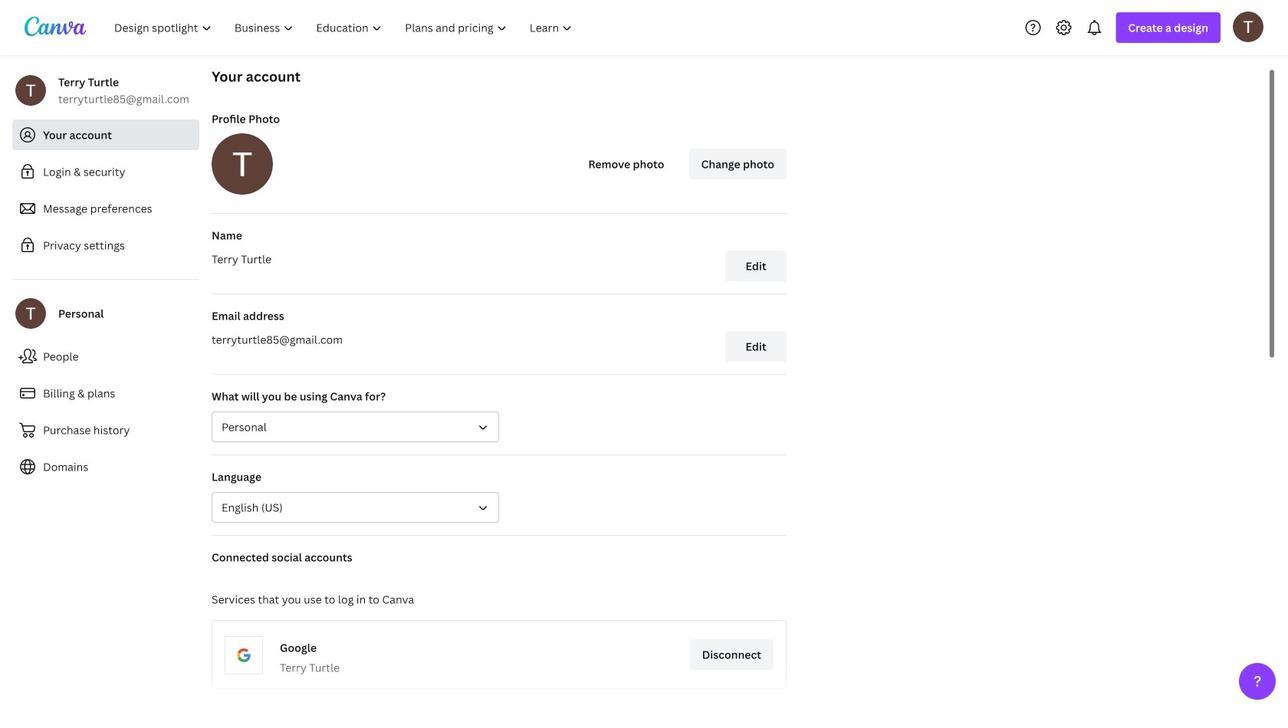 Task type: describe. For each thing, give the bounding box(es) containing it.
Language: English (US) button
[[212, 493, 499, 523]]



Task type: vqa. For each thing, say whether or not it's contained in the screenshot.
Top level navigation element
yes



Task type: locate. For each thing, give the bounding box(es) containing it.
top level navigation element
[[104, 12, 586, 43]]

None button
[[212, 412, 499, 443]]

terry turtle image
[[1234, 11, 1264, 42]]



